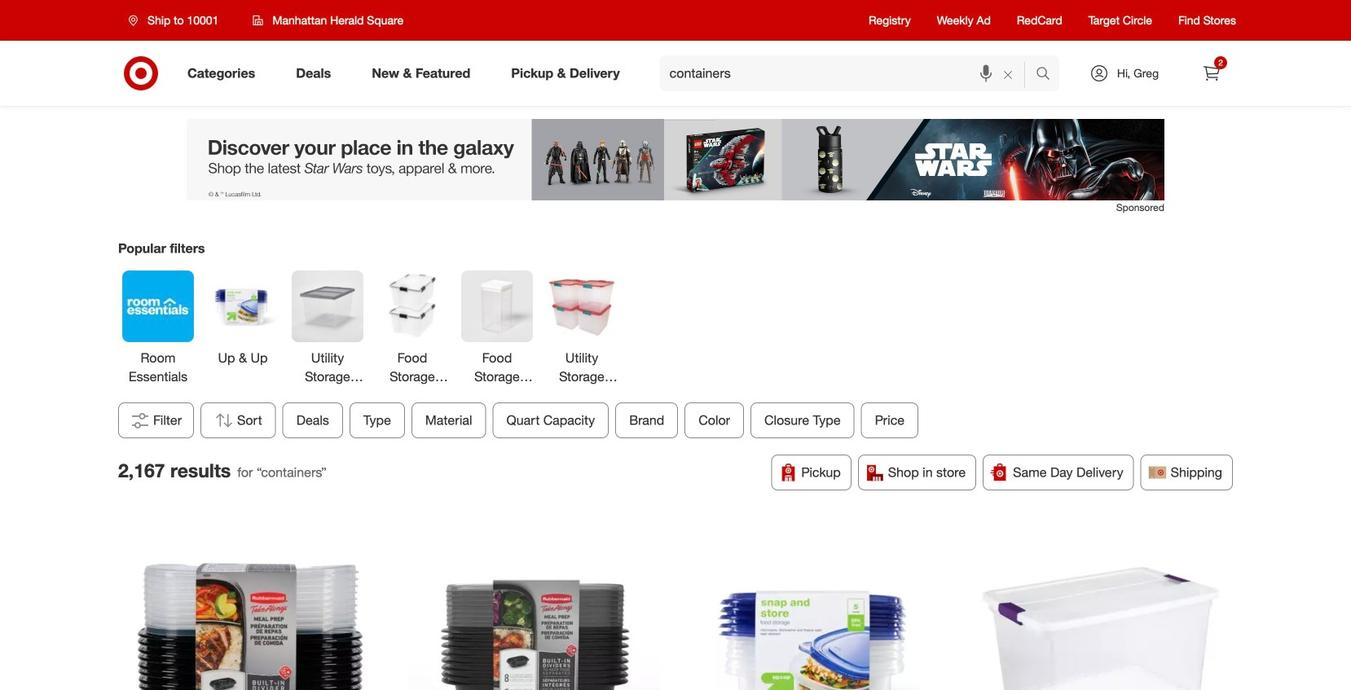 Task type: vqa. For each thing, say whether or not it's contained in the screenshot.
everyone
no



Task type: describe. For each thing, give the bounding box(es) containing it.
advertisement element
[[187, 119, 1165, 201]]

What can we help you find? suggestions appear below search field
[[660, 55, 1040, 91]]



Task type: locate. For each thing, give the bounding box(es) containing it.
rubbermaid 20pc takealongs meal prep divided rectangle containers set image
[[124, 526, 376, 691], [124, 526, 376, 691]]

sterilite 66qt clearview latch box clear with purple latches image
[[976, 526, 1228, 691], [976, 526, 1228, 691]]

rubbermaid set of 8 takealongs rectangle food storage containers image
[[408, 526, 660, 691], [408, 526, 660, 691]]

snap and store small square food storage container - 5ct/25oz - up & up™ image
[[692, 526, 944, 691], [692, 526, 944, 691]]



